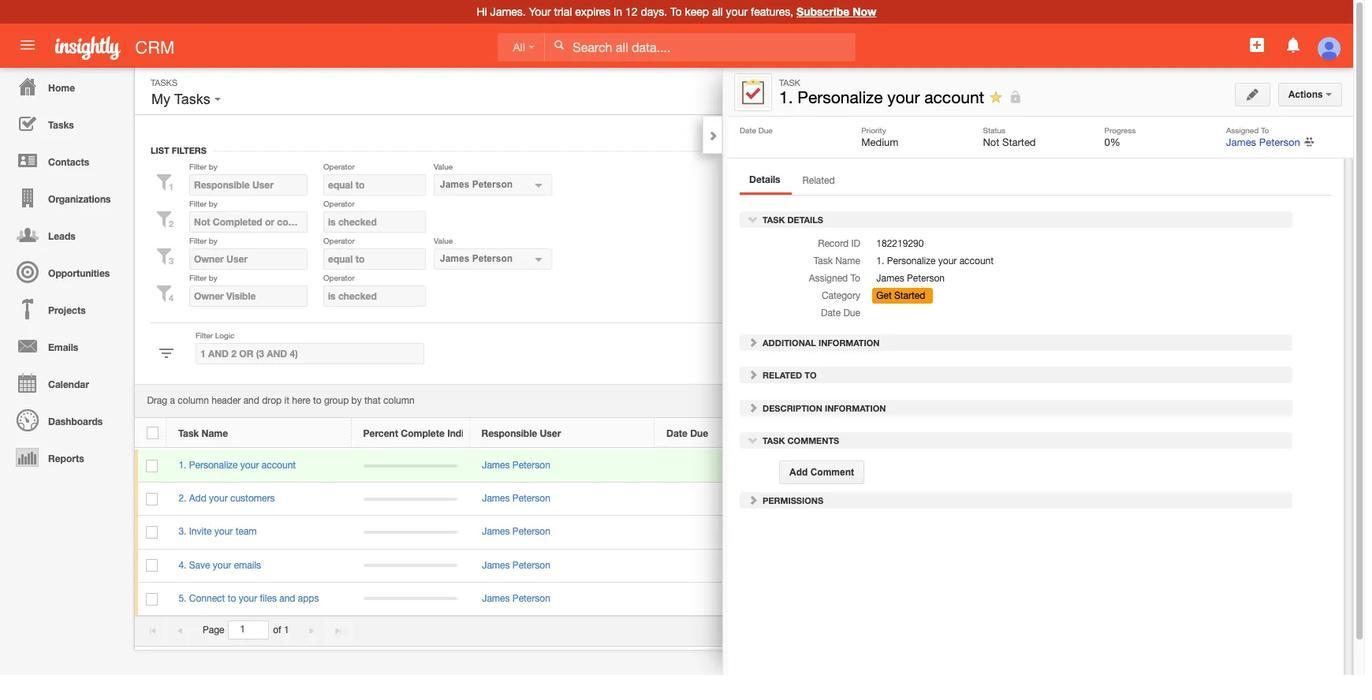 Task type: describe. For each thing, give the bounding box(es) containing it.
calendar
[[48, 379, 89, 391]]

not inside status not started
[[983, 136, 1000, 148]]

1 filter by from the top
[[189, 162, 218, 171]]

drag
[[147, 395, 167, 406]]

3 filter by from the top
[[189, 236, 218, 245]]

my tasks
[[151, 92, 214, 107]]

progress
[[1105, 125, 1136, 135]]

0 vertical spatial details
[[750, 174, 781, 185]]

2 column header from the left
[[1159, 418, 1187, 448]]

organizations
[[48, 193, 111, 205]]

3 operator from the top
[[323, 236, 355, 245]]

1 value from the top
[[434, 162, 453, 171]]

Search this list... text field
[[826, 79, 1003, 103]]

record
[[818, 239, 849, 250]]

5. connect to your files and apps
[[179, 593, 319, 604]]

started inside status not started
[[1003, 136, 1036, 148]]

emails
[[48, 342, 78, 353]]

hi
[[477, 6, 487, 18]]

tasks link
[[4, 105, 126, 142]]

drop
[[262, 395, 282, 406]]

chevron right image for related to
[[748, 369, 759, 380]]

it
[[284, 395, 290, 406]]

status not started
[[983, 125, 1036, 148]]

1. personalize your account inside row group
[[179, 460, 296, 471]]

4. save your emails link
[[179, 560, 269, 571]]

subscribe
[[797, 5, 850, 18]]

task down description
[[773, 428, 794, 439]]

filters
[[172, 145, 207, 155]]

1 vertical spatial assigned
[[809, 273, 848, 284]]

contacts
[[48, 156, 89, 168]]

2 filter by from the top
[[189, 199, 218, 208]]

dashboards link
[[4, 402, 126, 439]]

james peterson button for 1
[[434, 174, 552, 196]]

comments
[[788, 435, 840, 446]]

trial
[[554, 6, 572, 18]]

leads
[[48, 230, 76, 242]]

row containing 3. invite your team
[[135, 516, 1314, 550]]

subscribe now link
[[797, 5, 877, 18]]

header
[[212, 395, 241, 406]]

to down the additional information
[[805, 370, 817, 380]]

not started cell
[[947, 483, 1132, 516]]

1 field
[[229, 622, 269, 639]]

show list view filters image
[[1159, 85, 1170, 96]]

my
[[151, 92, 170, 107]]

1 vertical spatial details
[[788, 215, 824, 225]]

id
[[852, 239, 861, 250]]

1 horizontal spatial chevron right image
[[748, 495, 759, 506]]

information for additional information
[[819, 338, 880, 348]]

4 filter by from the top
[[189, 273, 218, 282]]

description
[[763, 403, 823, 413]]

started for get started
[[895, 291, 926, 302]]

additional
[[763, 338, 816, 348]]

add comment button
[[780, 461, 865, 484]]

0 horizontal spatial task name
[[178, 428, 228, 439]]

tasks inside button
[[174, 92, 210, 107]]

comment
[[811, 467, 854, 478]]

user
[[540, 428, 561, 439]]

chevron right image for additional information
[[748, 337, 759, 348]]

0 vertical spatial account
[[925, 88, 985, 107]]

contacts link
[[4, 142, 126, 179]]

add inside button
[[790, 467, 808, 478]]

group
[[324, 395, 349, 406]]

1. personalize your account link
[[179, 460, 304, 471]]

1 horizontal spatial assigned to
[[1227, 125, 1270, 135]]

your
[[529, 6, 551, 18]]

connect
[[189, 593, 225, 604]]

new task
[[1245, 85, 1288, 96]]

0 vertical spatial date
[[740, 125, 757, 135]]

medium
[[862, 136, 899, 148]]

not started
[[959, 493, 1008, 504]]

reports
[[48, 453, 84, 465]]

following image for 4. save your emails
[[1247, 559, 1262, 574]]

5. connect to your files and apps link
[[179, 593, 327, 604]]

following image
[[1247, 459, 1262, 474]]

3
[[169, 255, 174, 265]]

record permissions image
[[1009, 88, 1023, 107]]

home
[[48, 82, 75, 94]]

2
[[169, 218, 174, 228]]

task details
[[761, 215, 824, 225]]

1 horizontal spatial to
[[313, 395, 322, 406]]

1 horizontal spatial 1
[[284, 625, 289, 636]]

1 horizontal spatial and
[[279, 593, 295, 604]]

task right chevron down icon at the right of the page
[[763, 435, 785, 446]]

0%
[[1105, 136, 1121, 148]]

here
[[292, 395, 311, 406]]

1 horizontal spatial task name
[[814, 256, 861, 267]]

to inside row group
[[228, 593, 236, 604]]

complete
[[401, 428, 445, 439]]

owner
[[797, 428, 826, 439]]

2 vertical spatial due
[[691, 428, 709, 439]]

following image for 5. connect to your files and apps
[[1247, 592, 1262, 607]]

all link
[[497, 33, 545, 61]]

3.
[[179, 527, 187, 538]]

task right new
[[1267, 85, 1288, 96]]

1 column header from the left
[[1131, 418, 1159, 448]]

row containing 4. save your emails
[[135, 550, 1314, 583]]

files
[[260, 593, 277, 604]]

to up 'category'
[[851, 273, 861, 284]]

0 horizontal spatial name
[[202, 428, 228, 439]]

all
[[513, 41, 526, 54]]

following image for 3. invite your team
[[1247, 526, 1262, 541]]

save
[[189, 560, 210, 571]]

crm
[[135, 38, 175, 58]]

projects link
[[4, 290, 126, 327]]

row group containing 1. personalize your account
[[135, 450, 1314, 616]]

additional information
[[761, 338, 880, 348]]

2 vertical spatial tasks
[[48, 119, 74, 131]]

task image
[[738, 77, 769, 108]]

new task link
[[1234, 79, 1298, 103]]

0 vertical spatial personalize
[[798, 88, 883, 107]]

182219290
[[877, 239, 924, 250]]

account inside row group
[[262, 460, 296, 471]]



Task type: vqa. For each thing, say whether or not it's contained in the screenshot.
Cancel
no



Task type: locate. For each thing, give the bounding box(es) containing it.
personalize up priority
[[798, 88, 883, 107]]

status for status
[[958, 428, 987, 439]]

following image
[[989, 90, 1004, 105], [1247, 493, 1262, 508], [1247, 526, 1262, 541], [1247, 559, 1262, 574], [1247, 592, 1262, 607]]

2 vertical spatial account
[[262, 460, 296, 471]]

1 vertical spatial 1. personalize your account
[[877, 256, 994, 267]]

get started
[[877, 291, 926, 302]]

1 vertical spatial due
[[844, 308, 861, 319]]

to right here
[[313, 395, 322, 406]]

1 vertical spatial to
[[228, 593, 236, 604]]

operator
[[323, 162, 355, 171], [323, 199, 355, 208], [323, 236, 355, 245], [323, 273, 355, 282]]

0 vertical spatial assigned
[[1227, 125, 1259, 135]]

percent
[[363, 428, 398, 439]]

column header
[[1131, 418, 1159, 448], [1159, 418, 1187, 448]]

chevron down image
[[748, 435, 759, 446]]

permissions
[[761, 496, 824, 506]]

row containing task name
[[135, 418, 1313, 448]]

0 vertical spatial 1
[[169, 181, 174, 191]]

personalize down 182219290
[[887, 256, 936, 267]]

0 horizontal spatial 1.
[[179, 460, 187, 471]]

list filters
[[151, 145, 207, 155]]

chevron right image up chevron down icon at the right of the page
[[748, 402, 759, 413]]

date due left chevron down icon at the right of the page
[[667, 428, 709, 439]]

0 horizontal spatial chevron right image
[[708, 130, 719, 141]]

1 operator from the top
[[323, 162, 355, 171]]

0 vertical spatial chevron right image
[[708, 130, 719, 141]]

0 horizontal spatial personalize
[[189, 460, 238, 471]]

value
[[434, 162, 453, 171], [434, 236, 453, 245]]

assigned down new
[[1227, 125, 1259, 135]]

row containing 5. connect to your files and apps
[[135, 583, 1314, 616]]

drag a column header and drop it here to group by that column
[[147, 395, 415, 406]]

related link
[[793, 170, 846, 194]]

chevron down image
[[748, 214, 759, 225]]

1 vertical spatial related
[[763, 370, 803, 380]]

1 horizontal spatial column
[[384, 395, 415, 406]]

personalize up the 2. add your customers at the left bottom of page
[[189, 460, 238, 471]]

details up record at the right top of page
[[788, 215, 824, 225]]

account
[[925, 88, 985, 107], [960, 256, 994, 267], [262, 460, 296, 471]]

james peterson link
[[1227, 136, 1301, 148], [482, 460, 551, 471], [774, 460, 842, 471], [482, 493, 551, 504], [774, 493, 842, 504], [482, 527, 551, 538], [482, 560, 551, 571], [482, 593, 551, 604]]

1 vertical spatial task name
[[178, 428, 228, 439]]

row containing 1. personalize your account
[[135, 450, 1314, 483]]

1. personalize your account down 182219290
[[877, 256, 994, 267]]

date due down 'category'
[[821, 308, 861, 319]]

1 vertical spatial chevron right image
[[748, 495, 759, 506]]

calendar link
[[4, 365, 126, 402]]

1 chevron right image from the top
[[748, 337, 759, 348]]

None checkbox
[[146, 460, 158, 473], [146, 493, 158, 506], [146, 526, 158, 539], [146, 460, 158, 473], [146, 493, 158, 506], [146, 526, 158, 539]]

cell
[[135, 450, 166, 483], [655, 450, 762, 483], [947, 450, 1132, 483], [1132, 450, 1160, 483], [1160, 450, 1187, 483], [1187, 450, 1235, 483], [1274, 450, 1314, 483], [352, 483, 470, 516], [655, 483, 762, 516], [1132, 483, 1160, 516], [1160, 483, 1187, 516], [1187, 483, 1235, 516], [352, 516, 470, 550], [655, 516, 762, 550], [762, 516, 947, 550], [947, 516, 1132, 550], [1132, 516, 1160, 550], [1160, 516, 1187, 550], [1187, 516, 1235, 550], [1274, 516, 1314, 550], [352, 550, 470, 583], [655, 550, 762, 583], [762, 550, 947, 583], [947, 550, 1132, 583], [1132, 550, 1160, 583], [1160, 550, 1187, 583], [1187, 550, 1235, 583], [1274, 550, 1314, 583], [352, 583, 470, 616], [655, 583, 762, 616], [762, 583, 947, 616], [947, 583, 1132, 616], [1132, 583, 1160, 616], [1160, 583, 1187, 616], [1187, 583, 1235, 616], [1274, 583, 1314, 616]]

task up 1. personalize your account link at the bottom left of the page
[[178, 428, 199, 439]]

date due
[[740, 125, 773, 135], [821, 308, 861, 319], [667, 428, 709, 439]]

that
[[365, 395, 381, 406]]

add up the permissions
[[790, 467, 808, 478]]

date down task image
[[740, 125, 757, 135]]

actions button
[[1279, 83, 1343, 107]]

to down the new task on the right of page
[[1261, 125, 1270, 135]]

1 horizontal spatial details
[[788, 215, 824, 225]]

due down 'category'
[[844, 308, 861, 319]]

task comments
[[761, 435, 840, 446]]

2 value from the top
[[434, 236, 453, 245]]

not inside cell
[[959, 493, 974, 504]]

0 vertical spatial add
[[790, 467, 808, 478]]

personalize inside row group
[[189, 460, 238, 471]]

started
[[1003, 136, 1036, 148], [895, 291, 926, 302], [977, 493, 1008, 504]]

0 vertical spatial related
[[803, 175, 835, 186]]

chevron right image
[[748, 337, 759, 348], [748, 369, 759, 380], [748, 402, 759, 413]]

12
[[626, 6, 638, 18]]

keep
[[685, 6, 709, 18]]

to right the "connect"
[[228, 593, 236, 604]]

percent complete indicator responsible user
[[363, 428, 561, 439]]

2 horizontal spatial 1.
[[877, 256, 885, 267]]

2. add your customers
[[179, 493, 275, 504]]

1 vertical spatial information
[[825, 403, 886, 413]]

1. right task image
[[780, 88, 793, 107]]

1. personalize your account up 2. add your customers link
[[179, 460, 296, 471]]

list
[[151, 145, 169, 155]]

1 row from the top
[[135, 418, 1313, 448]]

2 horizontal spatial date due
[[821, 308, 861, 319]]

1 vertical spatial assigned to
[[809, 273, 861, 284]]

assigned to up 'category'
[[809, 273, 861, 284]]

0 vertical spatial date due
[[740, 125, 773, 135]]

related to
[[761, 370, 817, 380]]

add comment
[[790, 467, 854, 478]]

3 chevron right image from the top
[[748, 402, 759, 413]]

0 vertical spatial not
[[983, 136, 1000, 148]]

name down header in the bottom of the page
[[202, 428, 228, 439]]

1 vertical spatial name
[[202, 428, 228, 439]]

0 horizontal spatial assigned to
[[809, 273, 861, 284]]

started for not started
[[977, 493, 1008, 504]]

None checkbox
[[147, 427, 159, 439], [146, 560, 158, 572], [146, 593, 158, 606], [147, 427, 159, 439], [146, 560, 158, 572], [146, 593, 158, 606]]

your inside hi james. your trial expires in 12 days. to keep all your features, subscribe now
[[726, 6, 748, 18]]

to left keep
[[671, 6, 682, 18]]

Search all data.... text field
[[545, 33, 856, 61]]

2 horizontal spatial date
[[821, 308, 841, 319]]

days.
[[641, 6, 668, 18]]

1 horizontal spatial due
[[759, 125, 773, 135]]

1 vertical spatial value
[[434, 236, 453, 245]]

5.
[[179, 593, 187, 604]]

5 row from the top
[[135, 550, 1314, 583]]

logic
[[215, 331, 235, 340]]

priority medium
[[862, 125, 899, 148]]

chevron right image left the related to
[[748, 369, 759, 380]]

column right the that
[[384, 395, 415, 406]]

0 vertical spatial to
[[313, 395, 322, 406]]

peterson
[[1260, 136, 1301, 148], [472, 179, 513, 190], [472, 253, 513, 264], [907, 273, 945, 284], [513, 460, 551, 471], [804, 460, 842, 471], [513, 493, 551, 504], [804, 493, 842, 504], [513, 527, 551, 538], [513, 560, 551, 571], [513, 593, 551, 604]]

opportunities
[[48, 267, 110, 279]]

0 vertical spatial value
[[434, 162, 453, 171]]

1 vertical spatial add
[[189, 493, 207, 504]]

None text field
[[323, 286, 426, 307]]

tasks right the my
[[174, 92, 210, 107]]

0 vertical spatial name
[[836, 256, 861, 267]]

related down additional
[[763, 370, 803, 380]]

row group
[[135, 450, 1314, 616]]

4 row from the top
[[135, 516, 1314, 550]]

0 vertical spatial james peterson button
[[434, 174, 552, 196]]

priority
[[862, 125, 887, 135]]

chevron right image
[[708, 130, 719, 141], [748, 495, 759, 506]]

navigation containing home
[[0, 68, 126, 476]]

hi james. your trial expires in 12 days. to keep all your features, subscribe now
[[477, 5, 877, 18]]

my tasks button
[[148, 88, 225, 111]]

column right a
[[178, 395, 209, 406]]

information down 'category'
[[819, 338, 880, 348]]

assigned
[[1227, 125, 1259, 135], [809, 273, 848, 284]]

1 horizontal spatial add
[[790, 467, 808, 478]]

1 column from the left
[[178, 395, 209, 406]]

column
[[178, 395, 209, 406], [384, 395, 415, 406]]

task right chevron down image
[[763, 215, 785, 225]]

1 vertical spatial status
[[958, 428, 987, 439]]

1 vertical spatial 1
[[284, 625, 289, 636]]

page
[[203, 625, 225, 636]]

1. personalize your account up priority
[[780, 88, 985, 107]]

1 vertical spatial 1.
[[877, 256, 885, 267]]

james peterson button for 3
[[434, 249, 552, 270]]

your
[[726, 6, 748, 18], [888, 88, 920, 107], [939, 256, 957, 267], [241, 460, 259, 471], [209, 493, 228, 504], [214, 527, 233, 538], [213, 560, 231, 571], [239, 593, 257, 604]]

1. up 2.
[[179, 460, 187, 471]]

related for related to
[[763, 370, 803, 380]]

by
[[209, 162, 218, 171], [209, 199, 218, 208], [209, 236, 218, 245], [209, 273, 218, 282], [352, 395, 362, 406]]

0 vertical spatial started
[[1003, 136, 1036, 148]]

1 vertical spatial tasks
[[174, 92, 210, 107]]

0 vertical spatial information
[[819, 338, 880, 348]]

actions
[[1289, 89, 1326, 100]]

4. save your emails
[[179, 560, 261, 571]]

and right files
[[279, 593, 295, 604]]

date left chevron down icon at the right of the page
[[667, 428, 688, 439]]

task
[[780, 78, 801, 88], [1267, 85, 1288, 96], [763, 215, 785, 225], [814, 256, 833, 267], [178, 428, 199, 439], [773, 428, 794, 439], [763, 435, 785, 446]]

now
[[853, 5, 877, 18]]

6 row from the top
[[135, 583, 1314, 616]]

new
[[1245, 85, 1264, 96]]

status for status not started
[[983, 125, 1006, 135]]

2 vertical spatial 1.
[[179, 460, 187, 471]]

0 horizontal spatial not
[[959, 493, 974, 504]]

0 vertical spatial 1. personalize your account
[[780, 88, 985, 107]]

1 vertical spatial not
[[959, 493, 974, 504]]

2 james peterson button from the top
[[434, 249, 552, 270]]

2 vertical spatial date due
[[667, 428, 709, 439]]

chevron right image left additional
[[748, 337, 759, 348]]

navigation
[[0, 68, 126, 476]]

james.
[[490, 6, 526, 18]]

0 vertical spatial chevron right image
[[748, 337, 759, 348]]

home link
[[4, 68, 126, 105]]

1 vertical spatial started
[[895, 291, 926, 302]]

name
[[836, 256, 861, 267], [202, 428, 228, 439]]

reports link
[[4, 439, 126, 476]]

features,
[[751, 6, 794, 18]]

projects
[[48, 305, 86, 316]]

0 horizontal spatial add
[[189, 493, 207, 504]]

1. down 182219290
[[877, 256, 885, 267]]

1 down list filters
[[169, 181, 174, 191]]

notifications image
[[1284, 36, 1303, 54]]

name down id
[[836, 256, 861, 267]]

and left drop
[[244, 395, 260, 406]]

3. invite your team
[[179, 527, 257, 538]]

in
[[614, 6, 623, 18]]

4.
[[179, 560, 187, 571]]

filter logic
[[196, 331, 235, 340]]

description information
[[761, 403, 886, 413]]

0 horizontal spatial to
[[228, 593, 236, 604]]

chevron right image for description information
[[748, 402, 759, 413]]

2.
[[179, 493, 187, 504]]

1 vertical spatial and
[[279, 593, 295, 604]]

related for related
[[803, 175, 835, 186]]

1 horizontal spatial not
[[983, 136, 1000, 148]]

not
[[983, 136, 1000, 148], [959, 493, 974, 504]]

james peterson
[[1227, 136, 1301, 148], [440, 179, 513, 190], [440, 253, 513, 264], [877, 273, 945, 284], [482, 460, 551, 471], [774, 460, 842, 471], [482, 493, 551, 504], [774, 493, 842, 504], [482, 527, 551, 538], [482, 560, 551, 571], [482, 593, 551, 604]]

task down record at the right top of page
[[814, 256, 833, 267]]

add right 2.
[[189, 493, 207, 504]]

0 horizontal spatial due
[[691, 428, 709, 439]]

tasks up the my
[[151, 78, 178, 88]]

0 vertical spatial task name
[[814, 256, 861, 267]]

to
[[313, 395, 322, 406], [228, 593, 236, 604]]

team
[[236, 527, 257, 538]]

None text field
[[189, 174, 308, 196], [323, 174, 426, 196], [189, 211, 308, 233], [323, 211, 426, 233], [189, 249, 308, 270], [323, 249, 426, 270], [189, 286, 308, 307], [196, 343, 424, 365], [189, 174, 308, 196], [323, 174, 426, 196], [189, 211, 308, 233], [323, 211, 426, 233], [189, 249, 308, 270], [323, 249, 426, 270], [189, 286, 308, 307], [196, 343, 424, 365]]

2 chevron right image from the top
[[748, 369, 759, 380]]

2 vertical spatial chevron right image
[[748, 402, 759, 413]]

0 horizontal spatial assigned
[[809, 273, 848, 284]]

task name down record id
[[814, 256, 861, 267]]

tasks
[[151, 78, 178, 88], [174, 92, 210, 107], [48, 119, 74, 131]]

0% complete image
[[364, 464, 458, 468]]

started inside cell
[[977, 493, 1008, 504]]

emails
[[234, 560, 261, 571]]

responsible
[[482, 428, 537, 439]]

james
[[1227, 136, 1257, 148], [440, 179, 470, 190], [440, 253, 470, 264], [877, 273, 905, 284], [482, 460, 510, 471], [774, 460, 802, 471], [482, 493, 510, 504], [774, 493, 802, 504], [482, 527, 510, 538], [482, 560, 510, 571], [482, 593, 510, 604]]

1 horizontal spatial name
[[836, 256, 861, 267]]

of
[[273, 625, 281, 636]]

4
[[169, 292, 174, 303]]

date down 'category'
[[821, 308, 841, 319]]

0 vertical spatial 1.
[[780, 88, 793, 107]]

2 operator from the top
[[323, 199, 355, 208]]

1 vertical spatial account
[[960, 256, 994, 267]]

1 horizontal spatial date due
[[740, 125, 773, 135]]

1 right of
[[284, 625, 289, 636]]

task right task image
[[780, 78, 801, 88]]

information for description information
[[825, 403, 886, 413]]

row
[[135, 418, 1313, 448], [135, 450, 1314, 483], [135, 483, 1314, 516], [135, 516, 1314, 550], [135, 550, 1314, 583], [135, 583, 1314, 616]]

task name down header in the bottom of the page
[[178, 428, 228, 439]]

0 horizontal spatial details
[[750, 174, 781, 185]]

1 vertical spatial personalize
[[887, 256, 936, 267]]

1 horizontal spatial 1.
[[780, 88, 793, 107]]

0 vertical spatial tasks
[[151, 78, 178, 88]]

1 vertical spatial chevron right image
[[748, 369, 759, 380]]

2 row from the top
[[135, 450, 1314, 483]]

0 horizontal spatial column
[[178, 395, 209, 406]]

to inside hi james. your trial expires in 12 days. to keep all your features, subscribe now
[[671, 6, 682, 18]]

2 vertical spatial date
[[667, 428, 688, 439]]

assigned up 'category'
[[809, 273, 848, 284]]

0 vertical spatial assigned to
[[1227, 125, 1270, 135]]

date
[[740, 125, 757, 135], [821, 308, 841, 319], [667, 428, 688, 439]]

1
[[169, 181, 174, 191], [284, 625, 289, 636]]

0 horizontal spatial date due
[[667, 428, 709, 439]]

1 vertical spatial james peterson button
[[434, 249, 552, 270]]

4 operator from the top
[[323, 273, 355, 282]]

details
[[750, 174, 781, 185], [788, 215, 824, 225]]

leads link
[[4, 216, 126, 253]]

2 vertical spatial personalize
[[189, 460, 238, 471]]

following image for 2. add your customers
[[1247, 493, 1262, 508]]

1 horizontal spatial personalize
[[798, 88, 883, 107]]

1 vertical spatial date
[[821, 308, 841, 319]]

refresh list image
[[1022, 85, 1037, 96]]

emails link
[[4, 327, 126, 365]]

0 horizontal spatial date
[[667, 428, 688, 439]]

assigned to down new
[[1227, 125, 1270, 135]]

tasks up contacts link
[[48, 119, 74, 131]]

1 james peterson button from the top
[[434, 174, 552, 196]]

2 column from the left
[[384, 395, 415, 406]]

white image
[[554, 39, 565, 50]]

3 row from the top
[[135, 483, 1314, 516]]

all
[[712, 6, 723, 18]]

change responsible user image
[[1305, 136, 1315, 150]]

2 vertical spatial 1. personalize your account
[[179, 460, 296, 471]]

apps
[[298, 593, 319, 604]]

0 vertical spatial status
[[983, 125, 1006, 135]]

1 horizontal spatial assigned
[[1227, 125, 1259, 135]]

0 horizontal spatial 1
[[169, 181, 174, 191]]

due left chevron down icon at the right of the page
[[691, 428, 709, 439]]

related up task details
[[803, 175, 835, 186]]

1 horizontal spatial date
[[740, 125, 757, 135]]

row containing 2. add your customers
[[135, 483, 1314, 516]]

0 vertical spatial and
[[244, 395, 260, 406]]

information
[[819, 338, 880, 348], [825, 403, 886, 413]]

add
[[790, 467, 808, 478], [189, 493, 207, 504]]

date due down task image
[[740, 125, 773, 135]]

information up owner
[[825, 403, 886, 413]]

status inside status not started
[[983, 125, 1006, 135]]

0 horizontal spatial and
[[244, 395, 260, 406]]

a
[[170, 395, 175, 406]]

dashboards
[[48, 416, 103, 428]]

related
[[803, 175, 835, 186], [763, 370, 803, 380]]

due down task image
[[759, 125, 773, 135]]

details up chevron down image
[[750, 174, 781, 185]]

2 horizontal spatial due
[[844, 308, 861, 319]]

category
[[822, 291, 861, 302]]

0 vertical spatial due
[[759, 125, 773, 135]]

organizations link
[[4, 179, 126, 216]]

1 vertical spatial date due
[[821, 308, 861, 319]]

2 vertical spatial started
[[977, 493, 1008, 504]]



